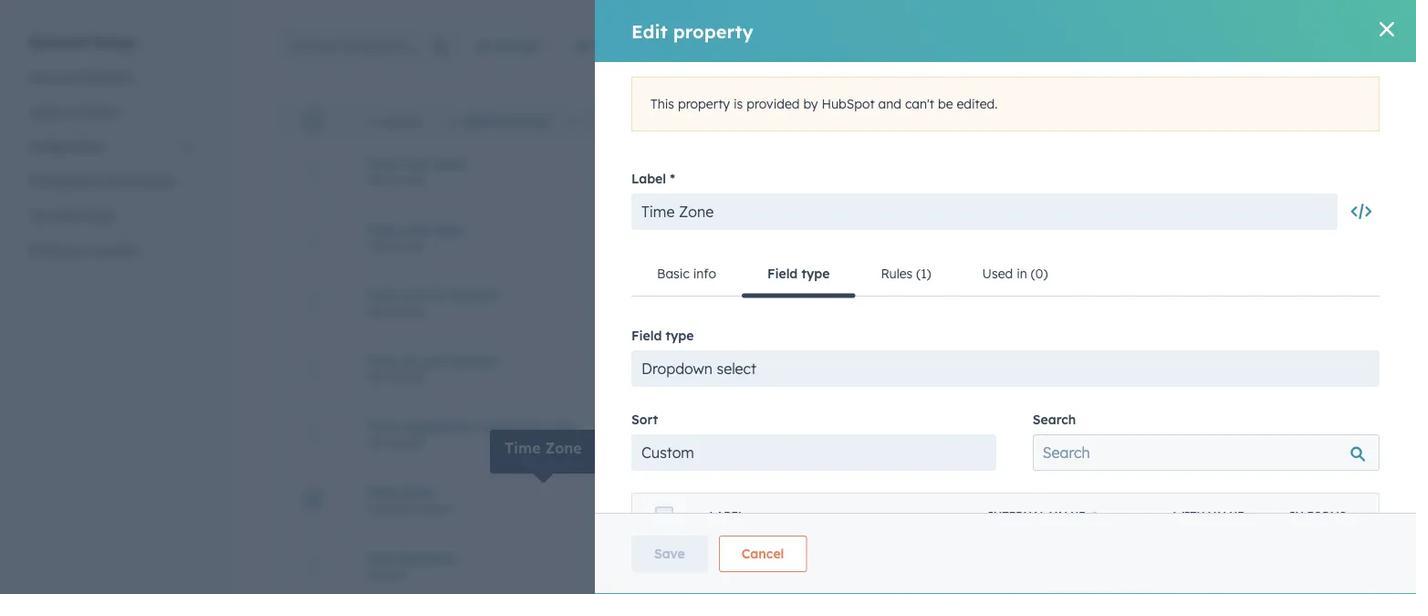 Task type: locate. For each thing, give the bounding box(es) containing it.
groups
[[495, 37, 539, 53]]

web analytics history for time of last session
[[764, 361, 893, 377]]

assign
[[652, 113, 693, 128]]

picker down registration
[[395, 436, 426, 450]]

time last seen date picker
[[366, 222, 464, 253]]

web
[[764, 230, 791, 246], [764, 296, 791, 311], [764, 361, 791, 377]]

privacy & consent
[[29, 242, 139, 258]]

session inside 'time of last session date picker'
[[450, 353, 498, 369]]

picker up registration
[[395, 370, 426, 384]]

of down time of first session date picker
[[402, 353, 415, 369]]

2 vertical spatial information
[[795, 558, 865, 574]]

first
[[402, 156, 431, 172], [419, 287, 447, 303]]

1 picker from the top
[[395, 173, 426, 187]]

group
[[510, 113, 548, 128]]

2 analytics from the top
[[794, 296, 848, 311]]

0 vertical spatial zone
[[545, 439, 582, 457]]

0 vertical spatial information
[[815, 427, 886, 443]]

time down time of first session date picker
[[366, 353, 398, 369]]

first down selected
[[402, 156, 431, 172]]

&
[[67, 104, 76, 120], [737, 113, 746, 128], [77, 242, 86, 258]]

archive button
[[566, 113, 633, 128]]

0 horizontal spatial all
[[475, 37, 491, 53]]

code
[[84, 208, 115, 224]]

tracking
[[29, 208, 80, 224]]

1 history from the top
[[852, 230, 893, 246]]

last
[[402, 222, 429, 238], [419, 353, 446, 369]]

account setup
[[29, 32, 135, 51]]

3 history from the top
[[852, 361, 893, 377]]

time first seen button
[[366, 156, 720, 172]]

0 horizontal spatial teams
[[79, 104, 118, 120]]

3 0 from the top
[[1342, 361, 1350, 377]]

2 horizontal spatial all
[[699, 38, 715, 54]]

5 picker from the top
[[395, 436, 426, 450]]

1 vertical spatial information
[[815, 493, 886, 509]]

1 vertical spatial web analytics history
[[764, 296, 893, 311]]

hubspot for time registration email was sent
[[1043, 427, 1096, 443]]

0 vertical spatial contact information
[[764, 427, 886, 443]]

2 hubspot from the top
[[1043, 296, 1096, 311]]

zone
[[545, 439, 582, 457], [402, 484, 434, 500]]

time inside time zone dropdown select
[[366, 484, 398, 500]]

2 contact from the top
[[764, 493, 812, 509]]

create property
[[1275, 40, 1357, 53]]

3 analytics from the top
[[794, 361, 848, 377]]

0 horizontal spatial zone
[[402, 484, 434, 500]]

time up the dropdown
[[366, 484, 398, 500]]

email
[[481, 419, 516, 435]]

time inside time of first session date picker
[[366, 287, 398, 303]]

web analytics history
[[764, 230, 893, 246], [764, 296, 893, 311], [764, 361, 893, 377]]

picker
[[395, 173, 426, 187], [395, 239, 426, 253], [395, 305, 426, 318], [395, 370, 426, 384], [395, 436, 426, 450]]

all for all field types
[[576, 37, 592, 53]]

0 vertical spatial first
[[402, 156, 431, 172]]

analytics
[[794, 230, 848, 246], [794, 296, 848, 311], [794, 361, 848, 377]]

1 web from the top
[[764, 230, 791, 246]]

1 analytics from the top
[[794, 230, 848, 246]]

of inside 'time of last session date picker'
[[402, 353, 415, 369]]

session inside time of first session date picker
[[451, 287, 499, 303]]

time zone dropdown select
[[366, 484, 453, 516]]

time inside the time first seen date picker
[[366, 156, 398, 172]]

hubspot for time of last session
[[1043, 361, 1096, 377]]

seen inside time last seen date picker
[[433, 222, 464, 238]]

seen down the time first seen date picker
[[433, 222, 464, 238]]

2 0 from the top
[[1342, 296, 1350, 311]]

picker up 'time of last session date picker'
[[395, 305, 426, 318]]

2 vertical spatial analytics
[[794, 361, 848, 377]]

consent
[[90, 242, 139, 258]]

4 0 from the top
[[1342, 427, 1350, 443]]

account
[[29, 32, 88, 51], [29, 69, 78, 85]]

all left users in the right of the page
[[699, 38, 715, 54]]

5 0 from the top
[[1342, 493, 1350, 509]]

tracking code
[[29, 208, 115, 224]]

registration
[[402, 419, 477, 435]]

3 web from the top
[[764, 361, 791, 377]]

2 contact information from the top
[[764, 493, 886, 509]]

web analytics history for time of first session
[[764, 296, 893, 311]]

integrations
[[29, 138, 104, 154]]

1 vertical spatial history
[[852, 296, 893, 311]]

0 for time last seen
[[1342, 230, 1350, 246]]

1 0 from the top
[[1342, 230, 1350, 246]]

1 date from the top
[[366, 173, 392, 187]]

information
[[815, 427, 886, 443], [815, 493, 886, 509], [795, 558, 865, 574]]

1 of from the top
[[402, 287, 415, 303]]

time down the time first seen date picker
[[366, 222, 398, 238]]

contact information
[[764, 427, 886, 443], [764, 493, 886, 509]]

users right assign in the top of the page
[[697, 113, 733, 128]]

3 picker from the top
[[395, 305, 426, 318]]

& right assign in the top of the page
[[737, 113, 746, 128]]

zone for time zone dropdown select
[[402, 484, 434, 500]]

of down time last seen date picker
[[402, 287, 415, 303]]

account up users & teams
[[29, 69, 78, 85]]

5 date from the top
[[366, 436, 392, 450]]

2 vertical spatial web analytics history
[[764, 361, 893, 377]]

0 vertical spatial web
[[764, 230, 791, 246]]

time for time first seen date picker
[[366, 156, 398, 172]]

analytics for time of first session
[[794, 296, 848, 311]]

1 vertical spatial seen
[[433, 222, 464, 238]]

0 vertical spatial seen
[[435, 156, 466, 172]]

1 contact information from the top
[[764, 427, 886, 443]]

time inside 'time of last session date picker'
[[366, 353, 398, 369]]

number
[[366, 568, 408, 581]]

revenue
[[402, 550, 457, 566]]

time down was
[[505, 439, 541, 457]]

teams
[[79, 104, 118, 120], [750, 113, 791, 128]]

total revenue number
[[366, 550, 457, 581]]

seen down "add"
[[435, 156, 466, 172]]

0 vertical spatial history
[[852, 230, 893, 246]]

assign users & teams button
[[652, 113, 817, 128]]

1 vertical spatial contact information
[[764, 493, 886, 509]]

1 horizontal spatial all
[[576, 37, 592, 53]]

1 vertical spatial zone
[[402, 484, 434, 500]]

archive
[[585, 113, 633, 128]]

history
[[852, 230, 893, 246], [852, 296, 893, 311], [852, 361, 893, 377]]

1 vertical spatial first
[[419, 287, 447, 303]]

all groups button
[[463, 27, 564, 64]]

account inside "link"
[[29, 69, 78, 85]]

time inside time last seen date picker
[[366, 222, 398, 238]]

4 hubspot from the top
[[1043, 427, 1096, 443]]

contact for time zone
[[764, 493, 812, 509]]

time inside time registration email was sent date picker
[[366, 419, 398, 435]]

date inside time last seen date picker
[[366, 239, 392, 253]]

& up integrations
[[67, 104, 76, 120]]

contact
[[764, 427, 812, 443], [764, 493, 812, 509]]

picker up time last seen date picker
[[395, 173, 426, 187]]

of
[[402, 287, 415, 303], [402, 353, 415, 369]]

session down time last seen date picker
[[451, 287, 499, 303]]

all for all users
[[699, 38, 715, 54]]

time left registration
[[366, 419, 398, 435]]

1 account from the top
[[29, 32, 88, 51]]

marketplace downloads link
[[18, 164, 204, 199]]

1 vertical spatial of
[[402, 353, 415, 369]]

1 vertical spatial last
[[419, 353, 446, 369]]

zone down sent
[[545, 439, 582, 457]]

contact information for time registration email was sent
[[764, 427, 886, 443]]

all users
[[699, 38, 753, 54]]

time down time last seen date picker
[[366, 287, 398, 303]]

seen inside the time first seen date picker
[[435, 156, 466, 172]]

first down time last seen date picker
[[419, 287, 447, 303]]

dropdown
[[366, 502, 420, 516]]

marketplace downloads
[[29, 173, 174, 189]]

2 of from the top
[[402, 353, 415, 369]]

2 web from the top
[[764, 296, 791, 311]]

account up account defaults
[[29, 32, 88, 51]]

teams down users in the right of the page
[[750, 113, 791, 128]]

users up integrations
[[29, 104, 63, 120]]

0 vertical spatial last
[[402, 222, 429, 238]]

1 horizontal spatial teams
[[750, 113, 791, 128]]

picker up time of first session date picker
[[395, 239, 426, 253]]

1 contact from the top
[[764, 427, 812, 443]]

2 picker from the top
[[395, 239, 426, 253]]

5 hubspot from the top
[[1043, 493, 1096, 509]]

all
[[475, 37, 491, 53], [576, 37, 592, 53], [699, 38, 715, 54]]

of inside time of first session date picker
[[402, 287, 415, 303]]

total revenue button
[[366, 550, 720, 566]]

seen for time last seen
[[433, 222, 464, 238]]

session up email
[[450, 353, 498, 369]]

field
[[596, 37, 624, 53]]

last down time of first session date picker
[[419, 353, 446, 369]]

4 picker from the top
[[395, 370, 426, 384]]

time first seen date picker
[[366, 156, 466, 187]]

users inside "account setup" element
[[29, 104, 63, 120]]

1 vertical spatial session
[[450, 353, 498, 369]]

hubspot
[[1043, 230, 1096, 246], [1043, 296, 1096, 311], [1043, 361, 1096, 377], [1043, 427, 1096, 443], [1043, 493, 1096, 509]]

time
[[366, 156, 398, 172], [366, 222, 398, 238], [366, 287, 398, 303], [366, 353, 398, 369], [366, 419, 398, 435], [505, 439, 541, 457], [366, 484, 398, 500]]

0 horizontal spatial &
[[67, 104, 76, 120]]

privacy
[[29, 242, 73, 258]]

web for time last seen
[[764, 230, 791, 246]]

zone inside time zone dropdown select
[[402, 484, 434, 500]]

0 vertical spatial analytics
[[794, 230, 848, 246]]

2 history from the top
[[852, 296, 893, 311]]

time registration email was sent date picker
[[366, 419, 576, 450]]

0
[[1342, 230, 1350, 246], [1342, 296, 1350, 311], [1342, 361, 1350, 377], [1342, 427, 1350, 443], [1342, 493, 1350, 509]]

3 hubspot from the top
[[1043, 361, 1096, 377]]

time of first session date picker
[[366, 287, 499, 318]]

2 account from the top
[[29, 69, 78, 85]]

add to group button
[[445, 113, 548, 128]]

date inside 'time of last session date picker'
[[366, 370, 392, 384]]

1 horizontal spatial &
[[77, 242, 86, 258]]

time down 4
[[366, 156, 398, 172]]

& right privacy
[[77, 242, 86, 258]]

0 vertical spatial account
[[29, 32, 88, 51]]

seen
[[435, 156, 466, 172], [433, 222, 464, 238]]

users
[[29, 104, 63, 120], [697, 113, 733, 128]]

date
[[366, 173, 392, 187], [366, 239, 392, 253], [366, 305, 392, 318], [366, 370, 392, 384], [366, 436, 392, 450]]

0 horizontal spatial users
[[29, 104, 63, 120]]

all left field
[[576, 37, 592, 53]]

time for time zone
[[505, 439, 541, 457]]

3 date from the top
[[366, 305, 392, 318]]

0 vertical spatial of
[[402, 287, 415, 303]]

1 hubspot from the top
[[1043, 230, 1096, 246]]

zone up select
[[402, 484, 434, 500]]

all left groups
[[475, 37, 491, 53]]

1 vertical spatial account
[[29, 69, 78, 85]]

4 date from the top
[[366, 370, 392, 384]]

2 vertical spatial web
[[764, 361, 791, 377]]

1 vertical spatial analytics
[[794, 296, 848, 311]]

account for account setup
[[29, 32, 88, 51]]

setup
[[93, 32, 135, 51]]

picker inside time registration email was sent date picker
[[395, 436, 426, 450]]

0 vertical spatial session
[[451, 287, 499, 303]]

1 horizontal spatial zone
[[545, 439, 582, 457]]

1 vertical spatial web
[[764, 296, 791, 311]]

1 vertical spatial contact
[[764, 493, 812, 509]]

1 web analytics history from the top
[[764, 230, 893, 246]]

0 vertical spatial contact
[[764, 427, 812, 443]]

0 for time of last session
[[1342, 361, 1350, 377]]

teams down the defaults
[[79, 104, 118, 120]]

assign users & teams
[[652, 113, 791, 128]]

all groups
[[475, 37, 539, 53]]

web for time of last session
[[764, 361, 791, 377]]

account for account defaults
[[29, 69, 78, 85]]

selected
[[380, 114, 423, 128]]

2 web analytics history from the top
[[764, 296, 893, 311]]

time zone
[[505, 439, 582, 457]]

& for consent
[[77, 242, 86, 258]]

last down the time first seen date picker
[[402, 222, 429, 238]]

2 vertical spatial history
[[852, 361, 893, 377]]

3 web analytics history from the top
[[764, 361, 893, 377]]

time for time of first session date picker
[[366, 287, 398, 303]]

history for time of first session
[[852, 296, 893, 311]]

0 vertical spatial web analytics history
[[764, 230, 893, 246]]

time of first session button
[[366, 287, 720, 303]]

session
[[451, 287, 499, 303], [450, 353, 498, 369]]

2 date from the top
[[366, 239, 392, 253]]

add
[[464, 113, 489, 128]]

web for time of first session
[[764, 296, 791, 311]]



Task type: vqa. For each thing, say whether or not it's contained in the screenshot.
COMPANY INFORMATION related to Close Date
no



Task type: describe. For each thing, give the bounding box(es) containing it.
0 for time of first session
[[1342, 296, 1350, 311]]

time for time zone dropdown select
[[366, 484, 398, 500]]

time last seen button
[[366, 222, 720, 238]]

privacy & consent link
[[18, 233, 204, 268]]

picker inside 'time of last session date picker'
[[395, 370, 426, 384]]

hubspot for time last seen
[[1043, 230, 1096, 246]]

marketplace
[[29, 173, 104, 189]]

was
[[520, 419, 545, 435]]

integrations button
[[18, 129, 204, 164]]

information for select
[[815, 493, 886, 509]]

last inside 'time of last session date picker'
[[419, 353, 446, 369]]

4 selected
[[370, 114, 423, 128]]

deal
[[764, 558, 791, 574]]

users & teams link
[[18, 94, 204, 129]]

session for time of last session
[[450, 353, 498, 369]]

property
[[1313, 40, 1357, 53]]

create
[[1275, 40, 1310, 53]]

total
[[366, 550, 398, 566]]

types
[[628, 37, 663, 53]]

session for time of first session
[[451, 287, 499, 303]]

picker inside the time first seen date picker
[[395, 173, 426, 187]]

deal information
[[764, 558, 865, 574]]

users & teams
[[29, 104, 118, 120]]

analytics for time last seen
[[794, 230, 848, 246]]

defaults
[[82, 69, 132, 85]]

0 for time registration email was sent
[[1342, 427, 1350, 443]]

add to group
[[464, 113, 548, 128]]

sent
[[549, 419, 576, 435]]

time of last session date picker
[[366, 353, 498, 384]]

& for teams
[[67, 104, 76, 120]]

time for time registration email was sent date picker
[[366, 419, 398, 435]]

teams inside "account setup" element
[[79, 104, 118, 120]]

create property button
[[1260, 32, 1373, 61]]

first inside the time first seen date picker
[[402, 156, 431, 172]]

time of last session button
[[366, 353, 720, 369]]

last inside time last seen date picker
[[402, 222, 429, 238]]

picker inside time last seen date picker
[[395, 239, 426, 253]]

Search search field
[[280, 27, 463, 64]]

users
[[719, 38, 753, 54]]

4
[[370, 114, 377, 128]]

contact information for time zone
[[764, 493, 886, 509]]

tracking code link
[[18, 199, 204, 233]]

all for all groups
[[475, 37, 491, 53]]

select
[[423, 502, 453, 516]]

web analytics history for time last seen
[[764, 230, 893, 246]]

hubspot for time of first session
[[1043, 296, 1096, 311]]

1 horizontal spatial users
[[697, 113, 733, 128]]

account defaults
[[29, 69, 132, 85]]

all users button
[[687, 27, 777, 66]]

account defaults link
[[18, 60, 204, 94]]

time zone button
[[366, 484, 720, 500]]

to
[[493, 113, 506, 128]]

account setup element
[[18, 31, 204, 303]]

date inside the time first seen date picker
[[366, 173, 392, 187]]

information for was
[[815, 427, 886, 443]]

downloads
[[107, 173, 174, 189]]

of for last
[[402, 353, 415, 369]]

date inside time of first session date picker
[[366, 305, 392, 318]]

2 horizontal spatial &
[[737, 113, 746, 128]]

analytics for time of last session
[[794, 361, 848, 377]]

time for time of last session date picker
[[366, 353, 398, 369]]

history for time last seen
[[852, 230, 893, 246]]

of for first
[[402, 287, 415, 303]]

time registration email was sent button
[[366, 419, 720, 435]]

all field types button
[[564, 27, 687, 64]]

picker inside time of first session date picker
[[395, 305, 426, 318]]

all field types
[[576, 37, 663, 53]]

zone for time zone
[[545, 439, 582, 457]]

history for time of last session
[[852, 361, 893, 377]]

hubspot for time zone
[[1043, 493, 1096, 509]]

seen for time first seen
[[435, 156, 466, 172]]

0 for time zone
[[1342, 493, 1350, 509]]

time for time last seen date picker
[[366, 222, 398, 238]]

contact for time registration email was sent
[[764, 427, 812, 443]]

date inside time registration email was sent date picker
[[366, 436, 392, 450]]

first inside time of first session date picker
[[419, 287, 447, 303]]



